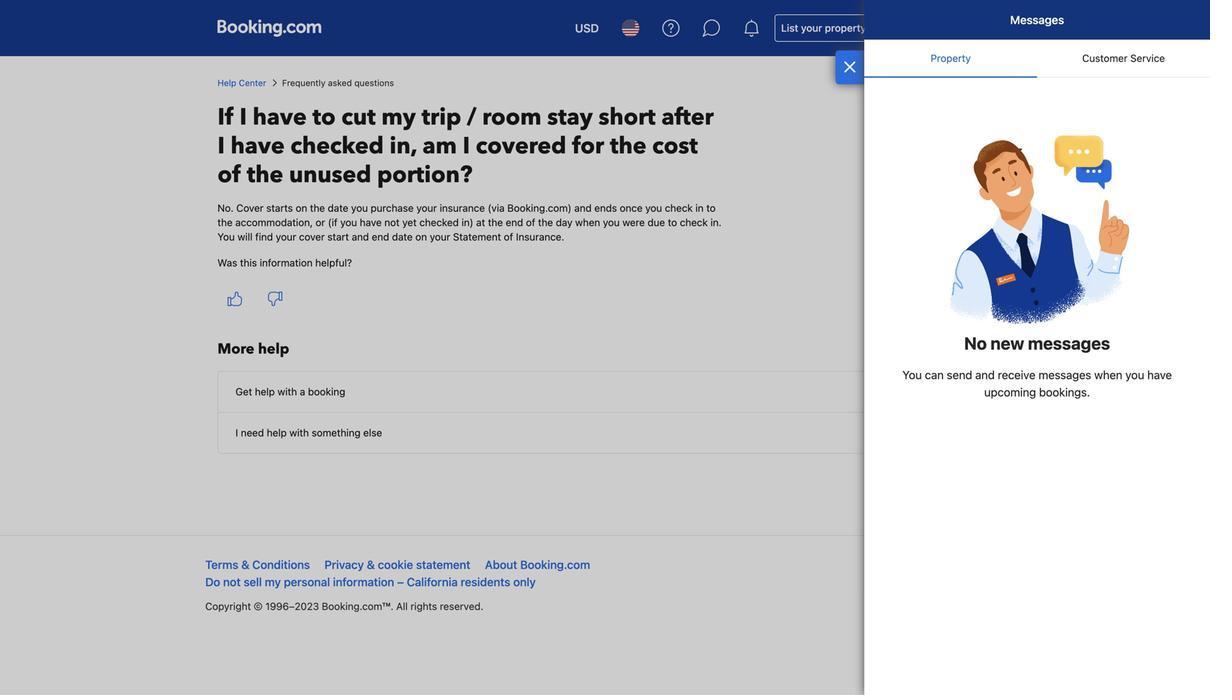 Task type: describe. For each thing, give the bounding box(es) containing it.
level
[[944, 30, 965, 40]]

1 vertical spatial date
[[392, 231, 413, 243]]

have down the frequently
[[253, 102, 307, 133]]

booking.com
[[520, 558, 590, 572]]

at
[[476, 217, 485, 228]]

insurance
[[440, 202, 485, 214]]

california
[[407, 575, 458, 589]]

find
[[255, 231, 273, 243]]

do not sell my personal information – california residents only link
[[205, 575, 536, 589]]

privacy
[[325, 558, 364, 572]]

trip
[[422, 102, 461, 133]]

help center button
[[218, 76, 266, 89]]

due
[[648, 217, 665, 228]]

no.
[[218, 202, 234, 214]]

with inside button
[[278, 386, 297, 398]]

genius level 1 link
[[879, 9, 999, 48]]

were
[[623, 217, 645, 228]]

am
[[423, 130, 457, 162]]

will
[[238, 231, 253, 243]]

cookie
[[378, 558, 413, 572]]

accommodation,
[[235, 217, 313, 228]]

& for privacy
[[367, 558, 375, 572]]

sell
[[244, 575, 262, 589]]

day
[[556, 217, 573, 228]]

information inside about booking.com do not sell my personal information – california residents only
[[333, 575, 394, 589]]

genius
[[913, 30, 941, 40]]

about booking.com link
[[485, 558, 590, 572]]

reserved.
[[440, 601, 484, 612]]

the down (via
[[488, 217, 503, 228]]

conditions
[[252, 558, 310, 572]]

with inside 'button'
[[290, 427, 309, 439]]

list
[[781, 22, 799, 34]]

my for trip
[[382, 102, 416, 133]]

purchase
[[371, 202, 414, 214]]

more help
[[218, 339, 289, 359]]

i right if
[[240, 102, 247, 133]]

stay
[[547, 102, 593, 133]]

in
[[696, 202, 704, 214]]

help inside i need help with something else 'button'
[[267, 427, 287, 439]]

i up no.
[[218, 130, 225, 162]]

you right (if on the left top of the page
[[340, 217, 357, 228]]

1
[[967, 30, 971, 40]]

copyright © 1996–2023 booking.com™. all rights reserved.
[[205, 601, 484, 612]]

start
[[328, 231, 349, 243]]

2 vertical spatial to
[[668, 217, 677, 228]]

only
[[513, 575, 536, 589]]

need
[[241, 427, 264, 439]]

ends
[[595, 202, 617, 214]]

genius level 1
[[913, 30, 971, 40]]

you
[[218, 231, 235, 243]]

no. cover starts on the date you purchase your insurance (via booking.com) and ends once you check in to the accommodation, or (if you have not yet checked in) at the end of the day when you were due to check in. you will find your cover start and end date on your statement of insurance.
[[218, 202, 722, 243]]

starts
[[266, 202, 293, 214]]

list your property
[[781, 22, 866, 34]]

was
[[218, 257, 237, 269]]

2 vertical spatial of
[[504, 231, 513, 243]]

statement
[[416, 558, 471, 572]]

personal
[[284, 575, 330, 589]]

i right the 'am' at the top of page
[[463, 130, 470, 162]]

your down insurance
[[430, 231, 450, 243]]

booking
[[308, 386, 345, 398]]

the down no.
[[218, 217, 233, 228]]

help center
[[218, 78, 266, 88]]

/
[[467, 102, 477, 133]]

2 horizontal spatial of
[[526, 217, 535, 228]]

residents
[[461, 575, 511, 589]]

in.
[[711, 217, 722, 228]]

0 horizontal spatial end
[[372, 231, 389, 243]]

yet
[[402, 217, 417, 228]]

covered
[[476, 130, 567, 162]]

(if
[[328, 217, 338, 228]]

booking.com online hotel reservations image
[[218, 19, 321, 37]]

cover
[[236, 202, 264, 214]]

copyright
[[205, 601, 251, 612]]

after
[[662, 102, 714, 133]]

unused
[[289, 159, 372, 191]]

1 horizontal spatial and
[[575, 202, 592, 214]]

get
[[236, 386, 252, 398]]

of inside if i have to cut my trip / room stay short after i have checked in, am i covered for the cost of the unused portion?
[[218, 159, 241, 191]]

was this information helpful?
[[218, 257, 352, 269]]

have up cover
[[231, 130, 285, 162]]

all
[[396, 601, 408, 612]]

questions
[[354, 78, 394, 88]]

do
[[205, 575, 220, 589]]

your down the accommodation,
[[276, 231, 296, 243]]

list your property link
[[775, 14, 873, 42]]

1996–2023
[[265, 601, 319, 612]]

you down ends
[[603, 217, 620, 228]]

terms & conditions
[[205, 558, 310, 572]]

this
[[240, 257, 257, 269]]

cost
[[652, 130, 698, 162]]

usd
[[575, 21, 599, 35]]



Task type: locate. For each thing, give the bounding box(es) containing it.
date
[[328, 202, 349, 214], [392, 231, 413, 243]]

the up insurance.
[[538, 217, 553, 228]]

once
[[620, 202, 643, 214]]

i left need
[[236, 427, 238, 439]]

0 vertical spatial my
[[382, 102, 416, 133]]

0 horizontal spatial date
[[328, 202, 349, 214]]

and right start
[[352, 231, 369, 243]]

my for personal
[[265, 575, 281, 589]]

if i have to cut my trip / room stay short after i have checked in, am i covered for the cost of the unused portion?
[[218, 102, 714, 191]]

cut
[[341, 102, 376, 133]]

not right do at the bottom of page
[[223, 575, 241, 589]]

check down in on the top right of the page
[[680, 217, 708, 228]]

have
[[253, 102, 307, 133], [231, 130, 285, 162], [360, 217, 382, 228]]

room
[[483, 102, 542, 133]]

check
[[665, 202, 693, 214], [680, 217, 708, 228]]

1 vertical spatial check
[[680, 217, 708, 228]]

1 horizontal spatial end
[[506, 217, 523, 228]]

and up when on the left of the page
[[575, 202, 592, 214]]

2 vertical spatial help
[[267, 427, 287, 439]]

in)
[[462, 217, 474, 228]]

1 horizontal spatial of
[[504, 231, 513, 243]]

if
[[218, 102, 234, 133]]

with left something
[[290, 427, 309, 439]]

& up sell
[[241, 558, 250, 572]]

to inside if i have to cut my trip / room stay short after i have checked in, am i covered for the cost of the unused portion?
[[313, 102, 336, 133]]

my inside if i have to cut my trip / room stay short after i have checked in, am i covered for the cost of the unused portion?
[[382, 102, 416, 133]]

information down find
[[260, 257, 313, 269]]

1 vertical spatial checked
[[420, 217, 459, 228]]

the
[[610, 130, 647, 162], [247, 159, 283, 191], [310, 202, 325, 214], [218, 217, 233, 228], [488, 217, 503, 228], [538, 217, 553, 228]]

i need help with something else button
[[218, 413, 992, 453]]

help right get
[[255, 386, 275, 398]]

privacy & cookie statement link
[[325, 558, 471, 572]]

help right more
[[258, 339, 289, 359]]

else
[[363, 427, 382, 439]]

1 horizontal spatial my
[[382, 102, 416, 133]]

center
[[239, 78, 266, 88]]

my
[[382, 102, 416, 133], [265, 575, 281, 589]]

1 & from the left
[[241, 558, 250, 572]]

checked
[[291, 130, 384, 162], [420, 217, 459, 228]]

close image
[[844, 61, 857, 73]]

on right starts
[[296, 202, 307, 214]]

the up or
[[310, 202, 325, 214]]

i
[[240, 102, 247, 133], [218, 130, 225, 162], [463, 130, 470, 162], [236, 427, 238, 439]]

your up yet
[[417, 202, 437, 214]]

insurance.
[[516, 231, 565, 243]]

to right due
[[668, 217, 677, 228]]

help right need
[[267, 427, 287, 439]]

1 vertical spatial information
[[333, 575, 394, 589]]

1 vertical spatial end
[[372, 231, 389, 243]]

1 vertical spatial to
[[707, 202, 716, 214]]

help inside get help with a booking button
[[255, 386, 275, 398]]

portion?
[[377, 159, 473, 191]]

end
[[506, 217, 523, 228], [372, 231, 389, 243]]

0 vertical spatial date
[[328, 202, 349, 214]]

a
[[300, 386, 305, 398]]

or
[[316, 217, 325, 228]]

1 vertical spatial on
[[416, 231, 427, 243]]

& for terms
[[241, 558, 250, 572]]

0 vertical spatial with
[[278, 386, 297, 398]]

1 horizontal spatial information
[[333, 575, 394, 589]]

0 vertical spatial on
[[296, 202, 307, 214]]

to left cut
[[313, 102, 336, 133]]

1 horizontal spatial to
[[668, 217, 677, 228]]

your right "list"
[[801, 22, 822, 34]]

date up (if on the left top of the page
[[328, 202, 349, 214]]

have down purchase
[[360, 217, 382, 228]]

my down conditions
[[265, 575, 281, 589]]

help for get
[[255, 386, 275, 398]]

not down purchase
[[385, 217, 400, 228]]

0 horizontal spatial to
[[313, 102, 336, 133]]

2 & from the left
[[367, 558, 375, 572]]

0 vertical spatial check
[[665, 202, 693, 214]]

0 horizontal spatial &
[[241, 558, 250, 572]]

more
[[218, 339, 255, 359]]

1 horizontal spatial &
[[367, 558, 375, 572]]

checked inside no. cover starts on the date you purchase your insurance (via booking.com) and ends once you check in to the accommodation, or (if you have not yet checked in) at the end of the day when you were due to check in. you will find your cover start and end date on your statement of insurance.
[[420, 217, 459, 228]]

booking.com)
[[507, 202, 572, 214]]

help
[[218, 78, 236, 88]]

1 vertical spatial of
[[526, 217, 535, 228]]

the up starts
[[247, 159, 283, 191]]

in,
[[390, 130, 417, 162]]

0 vertical spatial of
[[218, 159, 241, 191]]

about booking.com do not sell my personal information – california residents only
[[205, 558, 590, 589]]

my inside about booking.com do not sell my personal information – california residents only
[[265, 575, 281, 589]]

helpful?
[[315, 257, 352, 269]]

of down booking.com)
[[526, 217, 535, 228]]

on
[[296, 202, 307, 214], [416, 231, 427, 243]]

privacy & cookie statement
[[325, 558, 471, 572]]

asked
[[328, 78, 352, 88]]

checked down insurance
[[420, 217, 459, 228]]

0 vertical spatial information
[[260, 257, 313, 269]]

1 horizontal spatial date
[[392, 231, 413, 243]]

of down (via
[[504, 231, 513, 243]]

1 vertical spatial with
[[290, 427, 309, 439]]

©
[[254, 601, 263, 612]]

you left purchase
[[351, 202, 368, 214]]

my right cut
[[382, 102, 416, 133]]

property
[[825, 22, 866, 34]]

0 vertical spatial to
[[313, 102, 336, 133]]

1 vertical spatial my
[[265, 575, 281, 589]]

your
[[801, 22, 822, 34], [417, 202, 437, 214], [276, 231, 296, 243], [430, 231, 450, 243]]

get help with a booking button
[[218, 372, 992, 413]]

on down yet
[[416, 231, 427, 243]]

end down purchase
[[372, 231, 389, 243]]

1 vertical spatial not
[[223, 575, 241, 589]]

have inside no. cover starts on the date you purchase your insurance (via booking.com) and ends once you check in to the accommodation, or (if you have not yet checked in) at the end of the day when you were due to check in. you will find your cover start and end date on your statement of insurance.
[[360, 217, 382, 228]]

cover
[[299, 231, 325, 243]]

about
[[485, 558, 518, 572]]

0 vertical spatial help
[[258, 339, 289, 359]]

end down booking.com)
[[506, 217, 523, 228]]

statement
[[453, 231, 501, 243]]

information up booking.com™. on the left bottom of page
[[333, 575, 394, 589]]

1 horizontal spatial checked
[[420, 217, 459, 228]]

when
[[575, 217, 600, 228]]

0 horizontal spatial on
[[296, 202, 307, 214]]

0 vertical spatial not
[[385, 217, 400, 228]]

0 horizontal spatial information
[[260, 257, 313, 269]]

terms
[[205, 558, 238, 572]]

information
[[260, 257, 313, 269], [333, 575, 394, 589]]

0 vertical spatial end
[[506, 217, 523, 228]]

2 horizontal spatial to
[[707, 202, 716, 214]]

1 horizontal spatial not
[[385, 217, 400, 228]]

checked down frequently asked questions
[[291, 130, 384, 162]]

not inside no. cover starts on the date you purchase your insurance (via booking.com) and ends once you check in to the accommodation, or (if you have not yet checked in) at the end of the day when you were due to check in. you will find your cover start and end date on your statement of insurance.
[[385, 217, 400, 228]]

check left in on the top right of the page
[[665, 202, 693, 214]]

frequently
[[282, 78, 326, 88]]

date down yet
[[392, 231, 413, 243]]

of up no.
[[218, 159, 241, 191]]

short
[[599, 102, 656, 133]]

0 horizontal spatial and
[[352, 231, 369, 243]]

0 horizontal spatial my
[[265, 575, 281, 589]]

i inside 'button'
[[236, 427, 238, 439]]

1 horizontal spatial on
[[416, 231, 427, 243]]

with left a
[[278, 386, 297, 398]]

0 vertical spatial checked
[[291, 130, 384, 162]]

& up do not sell my personal information – california residents only link
[[367, 558, 375, 572]]

to
[[313, 102, 336, 133], [707, 202, 716, 214], [668, 217, 677, 228]]

–
[[397, 575, 404, 589]]

to right in on the top right of the page
[[707, 202, 716, 214]]

usd button
[[567, 11, 608, 45]]

not inside about booking.com do not sell my personal information – california residents only
[[223, 575, 241, 589]]

i need help with something else
[[236, 427, 382, 439]]

checked inside if i have to cut my trip / room stay short after i have checked in, am i covered for the cost of the unused portion?
[[291, 130, 384, 162]]

you
[[351, 202, 368, 214], [646, 202, 662, 214], [340, 217, 357, 228], [603, 217, 620, 228]]

rights
[[411, 601, 437, 612]]

frequently asked questions
[[282, 78, 394, 88]]

something
[[312, 427, 361, 439]]

0 horizontal spatial checked
[[291, 130, 384, 162]]

0 vertical spatial and
[[575, 202, 592, 214]]

1 vertical spatial and
[[352, 231, 369, 243]]

0 horizontal spatial of
[[218, 159, 241, 191]]

help for more
[[258, 339, 289, 359]]

and
[[575, 202, 592, 214], [352, 231, 369, 243]]

get help with a booking
[[236, 386, 345, 398]]

(via
[[488, 202, 505, 214]]

1 vertical spatial help
[[255, 386, 275, 398]]

for
[[572, 130, 604, 162]]

you up due
[[646, 202, 662, 214]]

0 horizontal spatial not
[[223, 575, 241, 589]]

the right for
[[610, 130, 647, 162]]

booking.com™.
[[322, 601, 394, 612]]



Task type: vqa. For each thing, say whether or not it's contained in the screenshot.
failing
no



